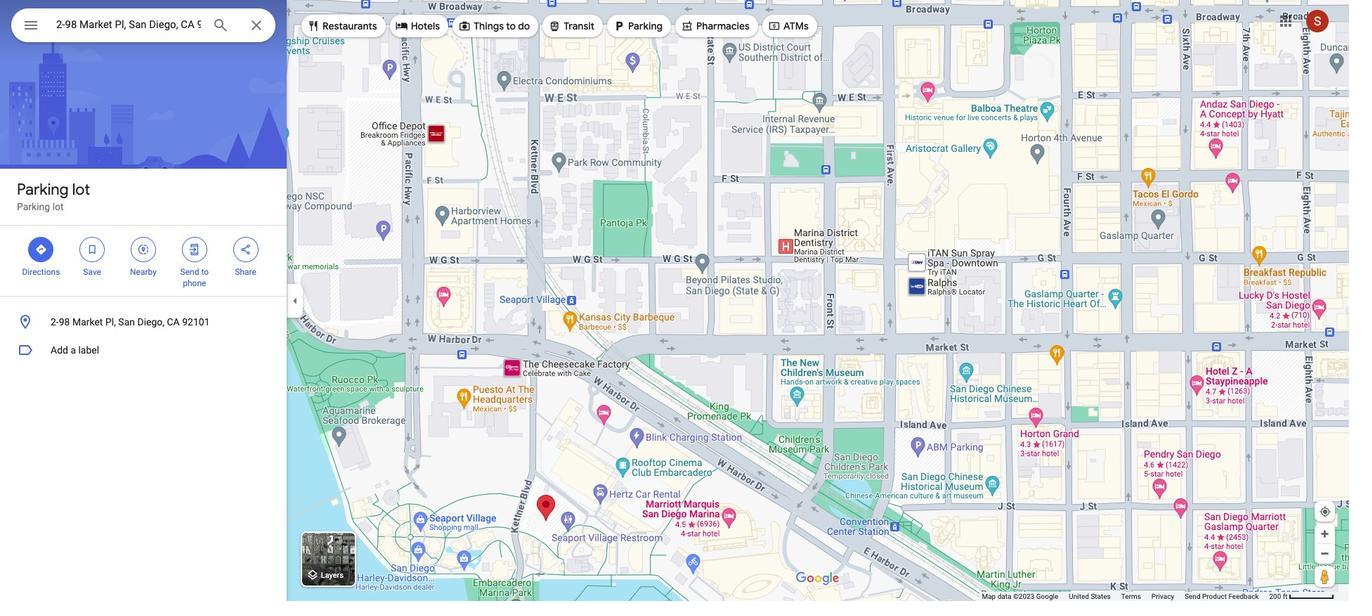 Task type: vqa. For each thing, say whether or not it's contained in the screenshot.


Task type: describe. For each thing, give the bounding box(es) containing it.
send product feedback
[[1185, 593, 1260, 600]]

atms
[[784, 20, 809, 32]]

show street view coverage image
[[1315, 566, 1336, 587]]

nearby
[[130, 267, 157, 277]]

map data ©2023 google
[[982, 593, 1059, 600]]

united states button
[[1070, 592, 1111, 601]]


[[137, 242, 150, 257]]

san
[[118, 316, 135, 328]]

restaurants
[[323, 20, 377, 32]]

200 ft button
[[1270, 593, 1335, 600]]

none field inside the 2-98 market pl, san diego, ca 92101 "field"
[[56, 16, 201, 33]]

98
[[59, 316, 70, 328]]

transit
[[564, 20, 595, 32]]

send for send to phone
[[180, 267, 199, 277]]

add a label button
[[0, 336, 287, 364]]

footer inside 'google maps' element
[[982, 592, 1270, 601]]

send for send product feedback
[[1185, 593, 1201, 600]]

 pharmacies
[[681, 18, 750, 34]]

ca
[[167, 316, 180, 328]]

1 vertical spatial parking
[[17, 180, 69, 200]]

data
[[998, 593, 1012, 600]]

200 ft
[[1270, 593, 1288, 600]]

parking inside  parking
[[629, 20, 663, 32]]

diego,
[[137, 316, 165, 328]]

privacy button
[[1152, 592, 1175, 601]]

0 vertical spatial lot
[[72, 180, 90, 200]]

actions for parking lot region
[[0, 226, 287, 296]]

things
[[474, 20, 504, 32]]

show your location image
[[1320, 506, 1332, 518]]

add
[[51, 345, 68, 356]]

2-98 market pl, san diego, ca 92101
[[51, 316, 210, 328]]

to inside  things to do
[[506, 20, 516, 32]]

parking lot parking lot
[[17, 180, 90, 212]]

map
[[982, 593, 996, 600]]

collapse side panel image
[[288, 293, 303, 308]]

 hotels
[[396, 18, 440, 34]]

feedback
[[1229, 593, 1260, 600]]

 transit
[[549, 18, 595, 34]]

zoom out image
[[1320, 548, 1331, 559]]


[[396, 18, 408, 34]]

privacy
[[1152, 593, 1175, 600]]

layers
[[321, 571, 344, 580]]


[[239, 242, 252, 257]]

save
[[83, 267, 101, 277]]



Task type: locate. For each thing, give the bounding box(es) containing it.
2-98 market pl, san diego, ca 92101 button
[[0, 308, 287, 336]]

product
[[1203, 593, 1228, 600]]

a
[[71, 345, 76, 356]]


[[768, 18, 781, 34]]

1 horizontal spatial send
[[1185, 593, 1201, 600]]

0 vertical spatial to
[[506, 20, 516, 32]]


[[681, 18, 694, 34]]

send left product
[[1185, 593, 1201, 600]]

send up phone
[[180, 267, 199, 277]]

92101
[[182, 316, 210, 328]]

2-
[[51, 316, 59, 328]]

0 horizontal spatial to
[[201, 267, 209, 277]]

ft
[[1284, 593, 1288, 600]]

lot
[[72, 180, 90, 200], [52, 201, 64, 212]]

states
[[1091, 593, 1111, 600]]

2 vertical spatial parking
[[17, 201, 50, 212]]

 parking
[[613, 18, 663, 34]]


[[307, 18, 320, 34]]

terms
[[1122, 593, 1142, 600]]

phone
[[183, 278, 206, 288]]

to
[[506, 20, 516, 32], [201, 267, 209, 277]]

to inside send to phone
[[201, 267, 209, 277]]


[[458, 18, 471, 34]]

footer containing map data ©2023 google
[[982, 592, 1270, 601]]

send inside send to phone
[[180, 267, 199, 277]]

1 vertical spatial send
[[1185, 593, 1201, 600]]

united
[[1070, 593, 1090, 600]]

0 vertical spatial parking
[[629, 20, 663, 32]]

share
[[235, 267, 257, 277]]

©2023
[[1014, 593, 1035, 600]]

add a label
[[51, 345, 99, 356]]

 things to do
[[458, 18, 530, 34]]

google
[[1037, 593, 1059, 600]]

google maps element
[[0, 0, 1350, 601]]

pl,
[[105, 316, 116, 328]]

0 horizontal spatial lot
[[52, 201, 64, 212]]

to up phone
[[201, 267, 209, 277]]


[[86, 242, 99, 257]]

to left do
[[506, 20, 516, 32]]

1 vertical spatial lot
[[52, 201, 64, 212]]

label
[[78, 345, 99, 356]]

pharmacies
[[697, 20, 750, 32]]

parking
[[629, 20, 663, 32], [17, 180, 69, 200], [17, 201, 50, 212]]

zoom in image
[[1320, 529, 1331, 539]]

lot up 
[[72, 180, 90, 200]]

send product feedback button
[[1185, 592, 1260, 601]]

send
[[180, 267, 199, 277], [1185, 593, 1201, 600]]

lot up directions
[[52, 201, 64, 212]]


[[35, 242, 47, 257]]

send to phone
[[180, 267, 209, 288]]

 button
[[11, 8, 51, 45]]

parking lot main content
[[0, 0, 287, 601]]

0 horizontal spatial send
[[180, 267, 199, 277]]

1 vertical spatial to
[[201, 267, 209, 277]]

2-98 Market Pl, San Diego, CA 92101 field
[[11, 8, 276, 42]]


[[549, 18, 561, 34]]

market
[[72, 316, 103, 328]]

directions
[[22, 267, 60, 277]]

send inside button
[[1185, 593, 1201, 600]]


[[22, 15, 39, 35]]

terms button
[[1122, 592, 1142, 601]]

 atms
[[768, 18, 809, 34]]


[[613, 18, 626, 34]]

 search field
[[11, 8, 276, 45]]

1 horizontal spatial lot
[[72, 180, 90, 200]]

None field
[[56, 16, 201, 33]]

200
[[1270, 593, 1282, 600]]

footer
[[982, 592, 1270, 601]]

0 vertical spatial send
[[180, 267, 199, 277]]

google account: sheryl atherton  
(sheryl.atherton@adept.ai) image
[[1307, 10, 1329, 32]]

1 horizontal spatial to
[[506, 20, 516, 32]]

hotels
[[411, 20, 440, 32]]


[[188, 242, 201, 257]]

united states
[[1070, 593, 1111, 600]]

do
[[518, 20, 530, 32]]

 restaurants
[[307, 18, 377, 34]]



